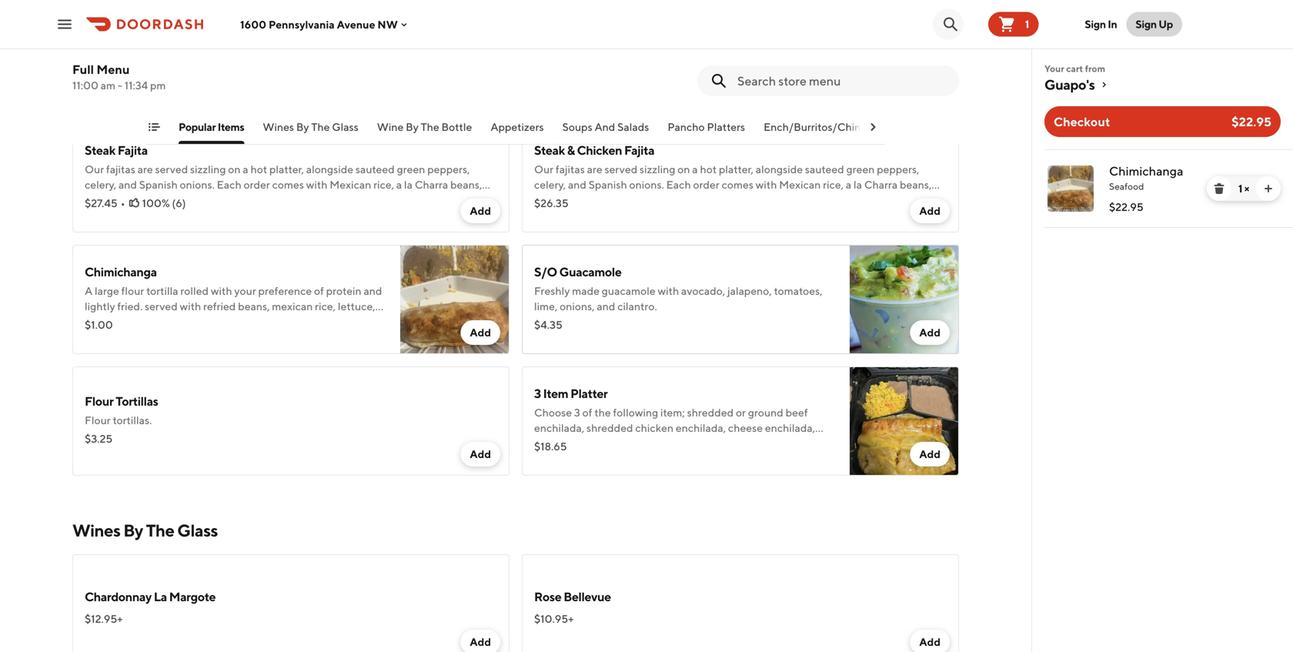 Task type: describe. For each thing, give the bounding box(es) containing it.
charra inside steak fajita our fajitas are served sizzling on a hot platter, alongside sauteed green peppers, celery, and spanish onions. each order comes with mexican rice, a la charra beans, lettuce, guacamole, pico de gallo, sour cream, and homemade flour tortillas on the side, so you can customize your fajita just the way you like it.
[[415, 178, 448, 191]]

on inside chimichanga a large flour tortilla rolled with your preference of protein and lightly fried. served with refried beans, mexican rice, lettuce, pico de gallo, guacamole and sour cream on the side.
[[284, 315, 296, 328]]

are inside steak fajita our fajitas are served sizzling on a hot platter, alongside sauteed green peppers, celery, and spanish onions. each order comes with mexican rice, a la charra beans, lettuce, guacamole, pico de gallo, sour cream, and homemade flour tortillas on the side, so you can customize your fajita just the way you like it.
[[138, 163, 153, 176]]

items
[[218, 121, 244, 133]]

flour tortillas flour tortillas. $3.25 add
[[85, 394, 491, 461]]

jalapeno,
[[728, 285, 772, 297]]

taco,
[[750, 437, 774, 450]]

preference inside chimichanga a large flour tortilla rolled with your preference of protein and lightly fried. served with refried beans, mexican rice, lettuce, pico de gallo, guacamole and sour cream on the side.
[[258, 285, 312, 297]]

0 horizontal spatial wines
[[72, 521, 120, 541]]

sign for sign up
[[1136, 18, 1157, 30]]

guapo's
[[1045, 76, 1095, 93]]

your inside chimichanga a large flour tortilla rolled with your preference of protein and lightly fried. served with refried beans, mexican rice, lettuce, pico de gallo, guacamole and sour cream on the side.
[[234, 285, 256, 297]]

0 vertical spatial 3
[[534, 386, 541, 401]]

1600 pennsylvania avenue nw
[[240, 18, 398, 31]]

sign in link
[[1076, 9, 1127, 40]]

side, inside steak & chicken fajita our fajitas are served sizzling on a hot platter, alongside sauteed green peppers, celery, and spanish onions. each order comes with mexican rice, a la charra beans, lettuce, guacamole, pico de gallo, sour cream, and homemade flour tortillas on the side, so you can customize your fajita just the way you like it.
[[534, 209, 557, 222]]

pancho platters
[[668, 121, 746, 133]]

enchilada, down item;
[[676, 422, 726, 434]]

$10.95
[[85, 75, 119, 88]]

soups and salads
[[563, 121, 649, 133]]

so inside steak fajita our fajitas are served sizzling on a hot platter, alongside sauteed green peppers, celery, and spanish onions. each order comes with mexican rice, a la charra beans, lettuce, guacamole, pico de gallo, sour cream, and homemade flour tortillas on the side, so you can customize your fajita just the way you like it.
[[109, 209, 120, 222]]

spanish inside steak & chicken fajita our fajitas are served sizzling on a hot platter, alongside sauteed green peppers, celery, and spanish onions. each order comes with mexican rice, a la charra beans, lettuce, guacamole, pico de gallo, sour cream, and homemade flour tortillas on the side, so you can customize your fajita just the way you like it.
[[589, 178, 627, 191]]

0 horizontal spatial ground
[[688, 437, 723, 450]]

refried inside chimichanga a large flour tortilla rolled with your preference of protein and lightly fried. served with refried beans, mexican rice, lettuce, pico de gallo, guacamole and sour cream on the side.
[[203, 300, 236, 313]]

fajita inside steak & chicken fajita our fajitas are served sizzling on a hot platter, alongside sauteed green peppers, celery, and spanish onions. each order comes with mexican rice, a la charra beans, lettuce, guacamole, pico de gallo, sour cream, and homemade flour tortillas on the side, so you can customize your fajita just the way you like it.
[[688, 209, 713, 222]]

tortillas inside steak & chicken fajita our fajitas are served sizzling on a hot platter, alongside sauteed green peppers, celery, and spanish onions. each order comes with mexican rice, a la charra beans, lettuce, guacamole, pico de gallo, sour cream, and homemade flour tortillas on the side, so you can customize your fajita just the way you like it.
[[862, 194, 898, 206]]

customize inside steak & chicken fajita our fajitas are served sizzling on a hot platter, alongside sauteed green peppers, celery, and spanish onions. each order comes with mexican rice, a la charra beans, lettuce, guacamole, pico de gallo, sour cream, and homemade flour tortillas on the side, so you can customize your fajita just the way you like it.
[[612, 209, 662, 222]]

in
[[1108, 18, 1118, 30]]

celery, inside steak & chicken fajita our fajitas are served sizzling on a hot platter, alongside sauteed green peppers, celery, and spanish onions. each order comes with mexican rice, a la charra beans, lettuce, guacamole, pico de gallo, sour cream, and homemade flour tortillas on the side, so you can customize your fajita just the way you like it.
[[534, 178, 566, 191]]

your
[[1045, 63, 1065, 74]]

flour inside steak fajita our fajitas are served sizzling on a hot platter, alongside sauteed green peppers, celery, and spanish onions. each order comes with mexican rice, a la charra beans, lettuce, guacamole, pico de gallo, sour cream, and homemade flour tortillas on the side, so you can customize your fajita just the way you like it.
[[387, 194, 410, 206]]

1 horizontal spatial wines by the glass
[[263, 121, 359, 133]]

0 vertical spatial chimichanga image
[[1048, 166, 1094, 212]]

just inside steak & chicken fajita our fajitas are served sizzling on a hot platter, alongside sauteed green peppers, celery, and spanish onions. each order comes with mexican rice, a la charra beans, lettuce, guacamole, pico de gallo, sour cream, and homemade flour tortillas on the side, so you can customize your fajita just the way you like it.
[[715, 209, 733, 222]]

guacamole, inside steak fajita our fajitas are served sizzling on a hot platter, alongside sauteed green peppers, celery, and spanish onions. each order comes with mexican rice, a la charra beans, lettuce, guacamole, pico de gallo, sour cream, and homemade flour tortillas on the side, so you can customize your fajita just the way you like it.
[[124, 194, 181, 206]]

each inside steak & chicken fajita our fajitas are served sizzling on a hot platter, alongside sauteed green peppers, celery, and spanish onions. each order comes with mexican rice, a la charra beans, lettuce, guacamole, pico de gallo, sour cream, and homemade flour tortillas on the side, so you can customize your fajita just the way you like it.
[[667, 178, 691, 191]]

cheese.
[[733, 57, 770, 69]]

enchilada, down choose
[[534, 422, 585, 434]]

1 horizontal spatial or
[[736, 406, 746, 419]]

margote
[[169, 590, 216, 604]]

cheddar
[[690, 57, 731, 69]]

la inside steak fajita our fajitas are served sizzling on a hot platter, alongside sauteed green peppers, celery, and spanish onions. each order comes with mexican rice, a la charra beans, lettuce, guacamole, pico de gallo, sour cream, and homemade flour tortillas on the side, so you can customize your fajita just the way you like it.
[[404, 178, 413, 191]]

white
[[85, 41, 115, 54]]

0 horizontal spatial the
[[146, 521, 174, 541]]

onions,
[[560, 300, 595, 313]]

avocado,
[[682, 285, 726, 297]]

flour inside chimichanga a large flour tortilla rolled with your preference of protein and lightly fried. served with refried beans, mexican rice, lettuce, pico de gallo, guacamole and sour cream on the side.
[[121, 285, 144, 297]]

does
[[199, 41, 222, 54]]

de inside chimichanga a large flour tortilla rolled with your preference of protein and lightly fried. served with refried beans, mexican rice, lettuce, pico de gallo, guacamole and sour cream on the side.
[[108, 315, 121, 328]]

lightly
[[85, 300, 115, 313]]

the inside chimichanga a large flour tortilla rolled with your preference of protein and lightly fried. served with refried beans, mexican rice, lettuce, pico de gallo, guacamole and sour cream on the side.
[[298, 315, 315, 328]]

side, inside steak fajita our fajitas are served sizzling on a hot platter, alongside sauteed green peppers, celery, and spanish onions. each order comes with mexican rice, a la charra beans, lettuce, guacamole, pico de gallo, sour cream, and homemade flour tortillas on the side, so you can customize your fajita just the way you like it.
[[85, 209, 107, 222]]

rice, inside large flour tortilla rolled with your preference and covered with melted monterrey jack and cheddar cheese. served with mexican rice, refried beans, lettuce, guacamole, pico de gallo and sour cream.
[[578, 72, 598, 85]]

pico inside large flour tortilla rolled with your preference and covered with melted monterrey jack and cheddar cheese. served with mexican rice, refried beans, lettuce, guacamole, pico de gallo and sour cream.
[[767, 72, 788, 85]]

with inside steak fajita our fajitas are served sizzling on a hot platter, alongside sauteed green peppers, celery, and spanish onions. each order comes with mexican rice, a la charra beans, lettuce, guacamole, pico de gallo, sour cream, and homemade flour tortillas on the side, so you can customize your fajita just the way you like it.
[[306, 178, 328, 191]]

rolled inside chimichanga a large flour tortilla rolled with your preference of protein and lightly fried. served with refried beans, mexican rice, lettuce, pico de gallo, guacamole and sour cream on the side.
[[180, 285, 209, 297]]

the for wine by the bottle button
[[421, 121, 440, 133]]

salads
[[618, 121, 649, 133]]

pennsylvania
[[269, 18, 335, 31]]

1 flour from the top
[[85, 394, 114, 409]]

open menu image
[[55, 15, 74, 33]]

so inside steak & chicken fajita our fajitas are served sizzling on a hot platter, alongside sauteed green peppers, celery, and spanish onions. each order comes with mexican rice, a la charra beans, lettuce, guacamole, pico de gallo, sour cream, and homemade flour tortillas on the side, so you can customize your fajita just the way you like it.
[[559, 209, 570, 222]]

and
[[595, 121, 616, 133]]

pico inside steak & chicken fajita our fajitas are served sizzling on a hot platter, alongside sauteed green peppers, celery, and spanish onions. each order comes with mexican rice, a la charra beans, lettuce, guacamole, pico de gallo, sour cream, and homemade flour tortillas on the side, so you can customize your fajita just the way you like it.
[[633, 194, 655, 206]]

spinach
[[534, 437, 572, 450]]

wines inside button
[[263, 121, 294, 133]]

enchilada, up taco,
[[765, 422, 816, 434]]

chimichanga seafood
[[1110, 164, 1184, 192]]

sauteed inside steak & chicken fajita our fajitas are served sizzling on a hot platter, alongside sauteed green peppers, celery, and spanish onions. each order comes with mexican rice, a la charra beans, lettuce, guacamole, pico de gallo, sour cream, and homemade flour tortillas on the side, so you can customize your fajita just the way you like it.
[[805, 163, 845, 176]]

served inside steak & chicken fajita our fajitas are served sizzling on a hot platter, alongside sauteed green peppers, celery, and spanish onions. each order comes with mexican rice, a la charra beans, lettuce, guacamole, pico de gallo, sour cream, and homemade flour tortillas on the side, so you can customize your fajita just the way you like it.
[[605, 163, 638, 176]]

side.
[[317, 315, 339, 328]]

1600 pennsylvania avenue nw button
[[240, 18, 410, 31]]

lettuce, inside large flour tortilla rolled with your preference and covered with melted monterrey jack and cheddar cheese. served with mexican rice, refried beans, lettuce, guacamole, pico de gallo and sour cream.
[[669, 72, 707, 85]]

homemade inside steak & chicken fajita our fajitas are served sizzling on a hot platter, alongside sauteed green peppers, celery, and spanish onions. each order comes with mexican rice, a la charra beans, lettuce, guacamole, pico de gallo, sour cream, and homemade flour tortillas on the side, so you can customize your fajita just the way you like it.
[[779, 194, 834, 206]]

with inside steak & chicken fajita our fajitas are served sizzling on a hot platter, alongside sauteed green peppers, celery, and spanish onions. each order comes with mexican rice, a la charra beans, lettuce, guacamole, pico de gallo, sour cream, and homemade flour tortillas on the side, so you can customize your fajita just the way you like it.
[[756, 178, 777, 191]]

lime,
[[534, 300, 558, 313]]

(6)
[[172, 197, 186, 209]]

served inside steak fajita our fajitas are served sizzling on a hot platter, alongside sauteed green peppers, celery, and spanish onions. each order comes with mexican rice, a la charra beans, lettuce, guacamole, pico de gallo, sour cream, and homemade flour tortillas on the side, so you can customize your fajita just the way you like it.
[[155, 163, 188, 176]]

3 item platter image
[[850, 367, 960, 476]]

menu
[[97, 62, 130, 77]]

full
[[72, 62, 94, 77]]

chile
[[85, 21, 113, 36]]

bottle
[[442, 121, 472, 133]]

11:00
[[72, 79, 98, 92]]

choose
[[534, 406, 572, 419]]

cream.
[[578, 87, 611, 100]]

appetizers button
[[491, 119, 544, 144]]

sizzling inside steak & chicken fajita our fajitas are served sizzling on a hot platter, alongside sauteed green peppers, celery, and spanish onions. each order comes with mexican rice, a la charra beans, lettuce, guacamole, pico de gallo, sour cream, and homemade flour tortillas on the side, so you can customize your fajita just the way you like it.
[[640, 163, 676, 176]]

item;
[[661, 406, 685, 419]]

fajitas inside steak fajita our fajitas are served sizzling on a hot platter, alongside sauteed green peppers, celery, and spanish onions. each order comes with mexican rice, a la charra beans, lettuce, guacamole, pico de gallo, sour cream, and homemade flour tortillas on the side, so you can customize your fajita just the way you like it.
[[106, 163, 135, 176]]

seafood
[[1110, 181, 1145, 192]]

served inside chile con queso white cheese dip. item does not contain meat. served with tortilla chips. $10.95
[[312, 41, 345, 54]]

s/o
[[534, 265, 557, 279]]

guacamole
[[560, 265, 622, 279]]

your inside steak & chicken fajita our fajitas are served sizzling on a hot platter, alongside sauteed green peppers, celery, and spanish onions. each order comes with mexican rice, a la charra beans, lettuce, guacamole, pico de gallo, sour cream, and homemade flour tortillas on the side, so you can customize your fajita just the way you like it.
[[664, 209, 686, 222]]

$3.25
[[85, 432, 113, 445]]

add inside flour tortillas flour tortillas. $3.25 add
[[470, 448, 491, 461]]

lettuce, inside chimichanga a large flour tortilla rolled with your preference of protein and lightly fried. served with refried beans, mexican rice, lettuce, pico de gallo, guacamole and sour cream on the side.
[[338, 300, 376, 313]]

taco.
[[575, 452, 599, 465]]

order inside steak fajita our fajitas are served sizzling on a hot platter, alongside sauteed green peppers, celery, and spanish onions. each order comes with mexican rice, a la charra beans, lettuce, guacamole, pico de gallo, sour cream, and homemade flour tortillas on the side, so you can customize your fajita just the way you like it.
[[244, 178, 270, 191]]

like inside steak fajita our fajitas are served sizzling on a hot platter, alongside sauteed green peppers, celery, and spanish onions. each order comes with mexican rice, a la charra beans, lettuce, guacamole, pico de gallo, sour cream, and homemade flour tortillas on the side, so you can customize your fajita just the way you like it.
[[345, 209, 363, 222]]

de inside steak & chicken fajita our fajitas are served sizzling on a hot platter, alongside sauteed green peppers, celery, and spanish onions. each order comes with mexican rice, a la charra beans, lettuce, guacamole, pico de gallo, sour cream, and homemade flour tortillas on the side, so you can customize your fajita just the way you like it.
[[657, 194, 669, 206]]

like inside steak & chicken fajita our fajitas are served sizzling on a hot platter, alongside sauteed green peppers, celery, and spanish onions. each order comes with mexican rice, a la charra beans, lettuce, guacamole, pico de gallo, sour cream, and homemade flour tortillas on the side, so you can customize your fajita just the way you like it.
[[795, 209, 812, 222]]

sour inside large flour tortilla rolled with your preference and covered with melted monterrey jack and cheddar cheese. served with mexican rice, refried beans, lettuce, guacamole, pico de gallo and sour cream.
[[555, 87, 576, 100]]

not
[[225, 41, 241, 54]]

by for wines by the glass button
[[296, 121, 309, 133]]

a down ench/burritos/chimi button
[[846, 178, 852, 191]]

alongside inside steak & chicken fajita our fajitas are served sizzling on a hot platter, alongside sauteed green peppers, celery, and spanish onions. each order comes with mexican rice, a la charra beans, lettuce, guacamole, pico de gallo, sour cream, and homemade flour tortillas on the side, so you can customize your fajita just the way you like it.
[[756, 163, 803, 176]]

it. inside steak fajita our fajitas are served sizzling on a hot platter, alongside sauteed green peppers, celery, and spanish onions. each order comes with mexican rice, a la charra beans, lettuce, guacamole, pico de gallo, sour cream, and homemade flour tortillas on the side, so you can customize your fajita just the way you like it.
[[365, 209, 374, 222]]

sign in
[[1085, 18, 1118, 30]]

cream
[[251, 315, 281, 328]]

popular items
[[179, 121, 244, 133]]

up
[[1159, 18, 1174, 30]]

3 you from the left
[[572, 209, 590, 222]]

checkout
[[1054, 114, 1111, 129]]

appetizers
[[491, 121, 544, 133]]

fajita inside steak fajita our fajitas are served sizzling on a hot platter, alongside sauteed green peppers, celery, and spanish onions. each order comes with mexican rice, a la charra beans, lettuce, guacamole, pico de gallo, sour cream, and homemade flour tortillas on the side, so you can customize your fajita just the way you like it.
[[118, 143, 148, 157]]

monterrey
[[595, 57, 645, 69]]

wine by the bottle button
[[377, 119, 472, 144]]

1 for 1
[[1026, 18, 1030, 30]]

gallo
[[805, 72, 829, 85]]

rolled inside large flour tortilla rolled with your preference and covered with melted monterrey jack and cheddar cheese. served with mexican rice, refried beans, lettuce, guacamole, pico de gallo and sour cream.
[[624, 41, 652, 54]]

ench/burritos/chimi button
[[764, 119, 867, 144]]

jack
[[648, 57, 667, 69]]

it. inside steak & chicken fajita our fajitas are served sizzling on a hot platter, alongside sauteed green peppers, celery, and spanish onions. each order comes with mexican rice, a la charra beans, lettuce, guacamole, pico de gallo, sour cream, and homemade flour tortillas on the side, so you can customize your fajita just the way you like it.
[[815, 209, 824, 222]]

comes inside steak fajita our fajitas are served sizzling on a hot platter, alongside sauteed green peppers, celery, and spanish onions. each order comes with mexican rice, a la charra beans, lettuce, guacamole, pico de gallo, sour cream, and homemade flour tortillas on the side, so you can customize your fajita just the way you like it.
[[272, 178, 304, 191]]

add one to cart image
[[1263, 183, 1275, 195]]

1 for 1 ×
[[1239, 182, 1243, 195]]

steak fajita our fajitas are served sizzling on a hot platter, alongside sauteed green peppers, celery, and spanish onions. each order comes with mexican rice, a la charra beans, lettuce, guacamole, pico de gallo, sour cream, and homemade flour tortillas on the side, so you can customize your fajita just the way you like it.
[[85, 143, 482, 222]]

sizzling inside steak fajita our fajitas are served sizzling on a hot platter, alongside sauteed green peppers, celery, and spanish onions. each order comes with mexican rice, a la charra beans, lettuce, guacamole, pico de gallo, sour cream, and homemade flour tortillas on the side, so you can customize your fajita just the way you like it.
[[190, 163, 226, 176]]

chardonnay
[[85, 590, 152, 604]]

11:34
[[125, 79, 148, 92]]

large
[[95, 285, 119, 297]]

pico inside steak fajita our fajitas are served sizzling on a hot platter, alongside sauteed green peppers, celery, and spanish onions. each order comes with mexican rice, a la charra beans, lettuce, guacamole, pico de gallo, sour cream, and homemade flour tortillas on the side, so you can customize your fajita just the way you like it.
[[183, 194, 205, 206]]

covered
[[778, 41, 818, 54]]

Item Search search field
[[738, 72, 947, 89]]

chimichanga a large flour tortilla rolled with your preference of protein and lightly fried. served with refried beans, mexican rice, lettuce, pico de gallo, guacamole and sour cream on the side.
[[85, 265, 382, 328]]

de inside steak fajita our fajitas are served sizzling on a hot platter, alongside sauteed green peppers, celery, and spanish onions. each order comes with mexican rice, a la charra beans, lettuce, guacamole, pico de gallo, sour cream, and homemade flour tortillas on the side, so you can customize your fajita just the way you like it.
[[207, 194, 220, 206]]

can inside steak & chicken fajita our fajitas are served sizzling on a hot platter, alongside sauteed green peppers, celery, and spanish onions. each order comes with mexican rice, a la charra beans, lettuce, guacamole, pico de gallo, sour cream, and homemade flour tortillas on the side, so you can customize your fajita just the way you like it.
[[592, 209, 610, 222]]

flour inside steak & chicken fajita our fajitas are served sizzling on a hot platter, alongside sauteed green peppers, celery, and spanish onions. each order comes with mexican rice, a la charra beans, lettuce, guacamole, pico de gallo, sour cream, and homemade flour tortillas on the side, so you can customize your fajita just the way you like it.
[[837, 194, 859, 206]]

mexican for large
[[534, 72, 575, 85]]

bellevue
[[564, 590, 611, 604]]

platters
[[707, 121, 746, 133]]

hot inside steak & chicken fajita our fajitas are served sizzling on a hot platter, alongside sauteed green peppers, celery, and spanish onions. each order comes with mexican rice, a la charra beans, lettuce, guacamole, pico de gallo, sour cream, and homemade flour tortillas on the side, so you can customize your fajita just the way you like it.
[[700, 163, 717, 176]]

with inside s/o guacamole freshly made guacamole with avocado, jalapeno, tomatoes, lime, onions, and cilantro. $4.35
[[658, 285, 679, 297]]

pancho platters button
[[668, 119, 746, 144]]

s/o guacamole freshly made guacamole with avocado, jalapeno, tomatoes, lime, onions, and cilantro. $4.35
[[534, 265, 823, 331]]

guacamole, inside steak & chicken fajita our fajitas are served sizzling on a hot platter, alongside sauteed green peppers, celery, and spanish onions. each order comes with mexican rice, a la charra beans, lettuce, guacamole, pico de gallo, sour cream, and homemade flour tortillas on the side, so you can customize your fajita just the way you like it.
[[574, 194, 631, 206]]

$12.95+
[[85, 613, 123, 625]]

dip.
[[154, 41, 173, 54]]

1 button
[[989, 12, 1039, 37]]

1 vertical spatial chimichanga image
[[400, 245, 510, 354]]

the inside 3 item platter choose 3 of the following item; shredded or ground beef enchilada, shredded chicken enchilada, cheese enchilada, spinach enchilada, shredded or ground beef taco, shredded chicken taco.
[[595, 406, 611, 419]]

wines by the glass button
[[263, 119, 359, 144]]

mexican inside steak & chicken fajita our fajitas are served sizzling on a hot platter, alongside sauteed green peppers, celery, and spanish onions. each order comes with mexican rice, a la charra beans, lettuce, guacamole, pico de gallo, sour cream, and homemade flour tortillas on the side, so you can customize your fajita just the way you like it.
[[780, 178, 821, 191]]

pancho
[[668, 121, 705, 133]]

100% (6)
[[142, 197, 186, 209]]

contain
[[243, 41, 280, 54]]

just inside steak fajita our fajitas are served sizzling on a hot platter, alongside sauteed green peppers, celery, and spanish onions. each order comes with mexican rice, a la charra beans, lettuce, guacamole, pico de gallo, sour cream, and homemade flour tortillas on the side, so you can customize your fajita just the way you like it.
[[265, 209, 283, 222]]

item
[[175, 41, 197, 54]]

&
[[567, 143, 575, 157]]

•
[[121, 197, 125, 209]]

with inside chile con queso white cheese dip. item does not contain meat. served with tortilla chips. $10.95
[[347, 41, 368, 54]]

1 ×
[[1239, 182, 1250, 195]]

chicken
[[577, 143, 622, 157]]

$27.45
[[85, 197, 118, 209]]

con
[[116, 21, 136, 36]]



Task type: locate. For each thing, give the bounding box(es) containing it.
pico down salads
[[633, 194, 655, 206]]

can right $26.35
[[592, 209, 610, 222]]

guacamole, inside large flour tortilla rolled with your preference and covered with melted monterrey jack and cheddar cheese. served with mexican rice, refried beans, lettuce, guacamole, pico de gallo and sour cream.
[[709, 72, 765, 85]]

0 vertical spatial wines by the glass
[[263, 121, 359, 133]]

1 vertical spatial ground
[[688, 437, 723, 450]]

gallo, down 'fried.'
[[123, 315, 149, 328]]

1 sauteed from the left
[[356, 163, 395, 176]]

like up "tomatoes,"
[[795, 209, 812, 222]]

alongside down wines by the glass button
[[306, 163, 354, 176]]

2 onions. from the left
[[630, 178, 664, 191]]

1 can from the left
[[143, 209, 160, 222]]

melted
[[558, 57, 593, 69]]

1 left the sign in on the top right
[[1026, 18, 1030, 30]]

2 horizontal spatial the
[[421, 121, 440, 133]]

de down lightly
[[108, 315, 121, 328]]

chimichanga
[[1110, 164, 1184, 178], [85, 265, 157, 279]]

rolled
[[624, 41, 652, 54], [180, 285, 209, 297]]

lettuce, down the cheddar
[[669, 72, 707, 85]]

tortilla inside chimichanga a large flour tortilla rolled with your preference of protein and lightly fried. served with refried beans, mexican rice, lettuce, pico de gallo, guacamole and sour cream on the side.
[[146, 285, 178, 297]]

0 horizontal spatial peppers,
[[428, 163, 470, 176]]

2 order from the left
[[693, 178, 720, 191]]

0 horizontal spatial refried
[[203, 300, 236, 313]]

1 fajita from the left
[[118, 143, 148, 157]]

1 vertical spatial 1
[[1239, 182, 1243, 195]]

mexican down melted
[[534, 72, 575, 85]]

0 horizontal spatial our
[[85, 163, 104, 176]]

1 horizontal spatial chicken
[[636, 422, 674, 434]]

1 onions. from the left
[[180, 178, 215, 191]]

2 la from the left
[[854, 178, 863, 191]]

0 horizontal spatial charra
[[415, 178, 448, 191]]

sign left in
[[1085, 18, 1106, 30]]

1 cream, from the left
[[273, 194, 306, 206]]

1 alongside from the left
[[306, 163, 354, 176]]

0 vertical spatial ground
[[748, 406, 784, 419]]

2 can from the left
[[592, 209, 610, 222]]

1 horizontal spatial 3
[[574, 406, 581, 419]]

sign for sign in
[[1085, 18, 1106, 30]]

a down 'wine' at the left of page
[[397, 178, 402, 191]]

ground
[[748, 406, 784, 419], [688, 437, 723, 450]]

3 left item
[[534, 386, 541, 401]]

so left •
[[109, 209, 120, 222]]

guapo's link
[[1045, 75, 1281, 94]]

$4.35
[[534, 318, 563, 331]]

2 pico from the left
[[633, 194, 655, 206]]

just
[[265, 209, 283, 222], [715, 209, 733, 222]]

pico right 100%
[[183, 194, 205, 206]]

2 cream, from the left
[[723, 194, 756, 206]]

$27.45 •
[[85, 197, 125, 209]]

1 horizontal spatial charra
[[865, 178, 898, 191]]

rose
[[534, 590, 562, 604]]

guacamole inside s/o guacamole freshly made guacamole with avocado, jalapeno, tomatoes, lime, onions, and cilantro. $4.35
[[602, 285, 656, 297]]

chile con queso image
[[400, 2, 510, 111]]

la
[[154, 590, 167, 604]]

way
[[304, 209, 323, 222], [753, 209, 773, 222]]

sign up
[[1136, 18, 1174, 30]]

fajita inside steak fajita our fajitas are served sizzling on a hot platter, alongside sauteed green peppers, celery, and spanish onions. each order comes with mexican rice, a la charra beans, lettuce, guacamole, pico de gallo, sour cream, and homemade flour tortillas on the side, so you can customize your fajita just the way you like it.
[[239, 209, 263, 222]]

1 vertical spatial refried
[[203, 300, 236, 313]]

0 horizontal spatial preference
[[258, 285, 312, 297]]

sauteed down 'wine' at the left of page
[[356, 163, 395, 176]]

2 flour from the top
[[85, 414, 111, 427]]

0 horizontal spatial alongside
[[306, 163, 354, 176]]

1 green from the left
[[397, 163, 425, 176]]

0 horizontal spatial each
[[217, 178, 242, 191]]

1 horizontal spatial sign
[[1136, 18, 1157, 30]]

2 you from the left
[[325, 209, 343, 222]]

1 horizontal spatial it.
[[815, 209, 824, 222]]

1 horizontal spatial like
[[795, 209, 812, 222]]

0 horizontal spatial gallo,
[[123, 315, 149, 328]]

pm
[[150, 79, 166, 92]]

de left 'gallo' on the top right of the page
[[791, 72, 803, 85]]

1 horizontal spatial green
[[847, 163, 875, 176]]

green inside steak & chicken fajita our fajitas are served sizzling on a hot platter, alongside sauteed green peppers, celery, and spanish onions. each order comes with mexican rice, a la charra beans, lettuce, guacamole, pico de gallo, sour cream, and homemade flour tortillas on the side, so you can customize your fajita just the way you like it.
[[847, 163, 875, 176]]

sizzling down salads
[[640, 163, 676, 176]]

remove item from cart image
[[1214, 183, 1226, 195]]

2 platter, from the left
[[719, 163, 754, 176]]

chicken down item;
[[636, 422, 674, 434]]

hot inside steak fajita our fajitas are served sizzling on a hot platter, alongside sauteed green peppers, celery, and spanish onions. each order comes with mexican rice, a la charra beans, lettuce, guacamole, pico de gallo, sour cream, and homemade flour tortillas on the side, so you can customize your fajita just the way you like it.
[[251, 163, 267, 176]]

0 horizontal spatial by
[[123, 521, 143, 541]]

the left bottle
[[421, 121, 440, 133]]

customize right •
[[162, 209, 212, 222]]

1 horizontal spatial $22.95
[[1232, 114, 1272, 129]]

la down ench/burritos/chimi button
[[854, 178, 863, 191]]

2 tortillas from the left
[[862, 194, 898, 206]]

rice, down 'wine' at the left of page
[[374, 178, 394, 191]]

$22.95 down seafood in the top right of the page
[[1110, 201, 1144, 213]]

1 horizontal spatial cream,
[[723, 194, 756, 206]]

or
[[736, 406, 746, 419], [676, 437, 686, 450]]

steak
[[85, 143, 115, 157], [534, 143, 565, 157]]

cart
[[1067, 63, 1084, 74]]

2 comes from the left
[[722, 178, 754, 191]]

chardonnay la margote
[[85, 590, 216, 604]]

rice, inside chimichanga a large flour tortilla rolled with your preference of protein and lightly fried. served with refried beans, mexican rice, lettuce, pico de gallo, guacamole and sour cream on the side.
[[315, 300, 336, 313]]

mexican up 'cream' on the left of the page
[[272, 300, 313, 313]]

2 hot from the left
[[700, 163, 717, 176]]

1 vertical spatial cheese
[[728, 422, 763, 434]]

$22.95
[[1232, 114, 1272, 129], [1110, 201, 1144, 213]]

2 like from the left
[[795, 209, 812, 222]]

fajita up •
[[118, 143, 148, 157]]

full menu 11:00 am - 11:34 pm
[[72, 62, 166, 92]]

flour inside large flour tortilla rolled with your preference and covered with melted monterrey jack and cheddar cheese. served with mexican rice, refried beans, lettuce, guacamole, pico de gallo and sour cream.
[[565, 41, 587, 54]]

2 are from the left
[[587, 163, 603, 176]]

chicken
[[636, 422, 674, 434], [534, 452, 573, 465]]

la
[[404, 178, 413, 191], [854, 178, 863, 191]]

steak up the $27.45
[[85, 143, 115, 157]]

mexican
[[330, 178, 371, 191], [780, 178, 821, 191]]

la down wine by the bottle button
[[404, 178, 413, 191]]

1 vertical spatial $22.95
[[1110, 201, 1144, 213]]

1 horizontal spatial tortillas
[[862, 194, 898, 206]]

1 sign from the left
[[1085, 18, 1106, 30]]

tortilla inside chile con queso white cheese dip. item does not contain meat. served with tortilla chips. $10.95
[[85, 57, 117, 69]]

comes inside steak & chicken fajita our fajitas are served sizzling on a hot platter, alongside sauteed green peppers, celery, and spanish onions. each order comes with mexican rice, a la charra beans, lettuce, guacamole, pico de gallo, sour cream, and homemade flour tortillas on the side, so you can customize your fajita just the way you like it.
[[722, 178, 754, 191]]

1 horizontal spatial gallo,
[[222, 194, 248, 206]]

platter
[[571, 386, 608, 401]]

$26.35
[[534, 197, 569, 209]]

-
[[118, 79, 122, 92]]

are up 100%
[[138, 163, 153, 176]]

guacamole,
[[709, 72, 765, 85], [124, 194, 181, 206], [574, 194, 631, 206]]

tortilla down white
[[85, 57, 117, 69]]

ground left taco,
[[688, 437, 723, 450]]

0 vertical spatial rolled
[[624, 41, 652, 54]]

3
[[534, 386, 541, 401], [574, 406, 581, 419]]

onions. down salads
[[630, 178, 664, 191]]

served right 'fried.'
[[145, 300, 178, 313]]

sauteed down ench/burritos/chimi button
[[805, 163, 845, 176]]

cilantro.
[[618, 300, 657, 313]]

1 vertical spatial glass
[[177, 521, 218, 541]]

side, left •
[[85, 209, 107, 222]]

green down wine by the bottle button
[[397, 163, 425, 176]]

1 horizontal spatial guacamole,
[[574, 194, 631, 206]]

ground up taco,
[[748, 406, 784, 419]]

1 are from the left
[[138, 163, 153, 176]]

0 horizontal spatial platter,
[[269, 163, 304, 176]]

large flour tortilla rolled with your preference and covered with melted monterrey jack and cheddar cheese. served with mexican rice, refried beans, lettuce, guacamole, pico de gallo and sour cream.
[[534, 41, 829, 100]]

tortilla up "monterrey"
[[590, 41, 622, 54]]

you up "tomatoes,"
[[775, 209, 793, 222]]

chicken down the spinach
[[534, 452, 573, 465]]

our inside steak fajita our fajitas are served sizzling on a hot platter, alongside sauteed green peppers, celery, and spanish onions. each order comes with mexican rice, a la charra beans, lettuce, guacamole, pico de gallo, sour cream, and homemade flour tortillas on the side, so you can customize your fajita just the way you like it.
[[85, 163, 104, 176]]

onions. inside steak fajita our fajitas are served sizzling on a hot platter, alongside sauteed green peppers, celery, and spanish onions. each order comes with mexican rice, a la charra beans, lettuce, guacamole, pico de gallo, sour cream, and homemade flour tortillas on the side, so you can customize your fajita just the way you like it.
[[180, 178, 215, 191]]

your inside steak fajita our fajitas are served sizzling on a hot platter, alongside sauteed green peppers, celery, and spanish onions. each order comes with mexican rice, a la charra beans, lettuce, guacamole, pico de gallo, sour cream, and homemade flour tortillas on the side, so you can customize your fajita just the way you like it.
[[215, 209, 236, 222]]

are
[[138, 163, 153, 176], [587, 163, 603, 176]]

celery, up $26.35
[[534, 178, 566, 191]]

onions. inside steak & chicken fajita our fajitas are served sizzling on a hot platter, alongside sauteed green peppers, celery, and spanish onions. each order comes with mexican rice, a la charra beans, lettuce, guacamole, pico de gallo, sour cream, and homemade flour tortillas on the side, so you can customize your fajita just the way you like it.
[[630, 178, 664, 191]]

charra inside steak & chicken fajita our fajitas are served sizzling on a hot platter, alongside sauteed green peppers, celery, and spanish onions. each order comes with mexican rice, a la charra beans, lettuce, guacamole, pico de gallo, sour cream, and homemade flour tortillas on the side, so you can customize your fajita just the way you like it.
[[865, 178, 898, 191]]

the
[[311, 121, 330, 133], [421, 121, 440, 133], [146, 521, 174, 541]]

you left 100%
[[123, 209, 141, 222]]

scroll menu navigation right image
[[867, 121, 879, 133]]

lettuce, inside steak & chicken fajita our fajitas are served sizzling on a hot platter, alongside sauteed green peppers, celery, and spanish onions. each order comes with mexican rice, a la charra beans, lettuce, guacamole, pico de gallo, sour cream, and homemade flour tortillas on the side, so you can customize your fajita just the way you like it.
[[534, 194, 572, 206]]

0 horizontal spatial glass
[[177, 521, 218, 541]]

tortillas down the scroll menu navigation right "image"
[[862, 194, 898, 206]]

the up la
[[146, 521, 174, 541]]

0 horizontal spatial beef
[[725, 437, 748, 450]]

chimichanga inside chimichanga a large flour tortilla rolled with your preference of protein and lightly fried. served with refried beans, mexican rice, lettuce, pico de gallo, guacamole and sour cream on the side.
[[85, 265, 157, 279]]

1 horizontal spatial can
[[592, 209, 610, 222]]

enchilada, up taco.
[[574, 437, 625, 450]]

wines right "items"
[[263, 121, 294, 133]]

mexican for chimichanga
[[272, 300, 313, 313]]

guacamole
[[602, 285, 656, 297], [151, 315, 205, 328]]

0 horizontal spatial sign
[[1085, 18, 1106, 30]]

served inside large flour tortilla rolled with your preference and covered with melted monterrey jack and cheddar cheese. served with mexican rice, refried beans, lettuce, guacamole, pico de gallo and sour cream.
[[772, 57, 805, 69]]

lettuce, down &
[[534, 194, 572, 206]]

1 tortillas from the left
[[412, 194, 448, 206]]

rice, up cream.
[[578, 72, 598, 85]]

0 vertical spatial $22.95
[[1232, 114, 1272, 129]]

0 horizontal spatial chimichanga image
[[400, 245, 510, 354]]

1 steak from the left
[[85, 143, 115, 157]]

0 vertical spatial cheese
[[117, 41, 152, 54]]

customize inside steak fajita our fajitas are served sizzling on a hot platter, alongside sauteed green peppers, celery, and spanish onions. each order comes with mexican rice, a la charra beans, lettuce, guacamole, pico de gallo, sour cream, and homemade flour tortillas on the side, so you can customize your fajita just the way you like it.
[[162, 209, 212, 222]]

1 horizontal spatial wines
[[263, 121, 294, 133]]

cream, down the platters
[[723, 194, 756, 206]]

rose bellevue
[[534, 590, 611, 604]]

wines by the glass up chardonnay la margote
[[72, 521, 218, 541]]

peppers, inside steak & chicken fajita our fajitas are served sizzling on a hot platter, alongside sauteed green peppers, celery, and spanish onions. each order comes with mexican rice, a la charra beans, lettuce, guacamole, pico de gallo, sour cream, and homemade flour tortillas on the side, so you can customize your fajita just the way you like it.
[[877, 163, 920, 176]]

2 sizzling from the left
[[640, 163, 676, 176]]

1 horizontal spatial guacamole
[[602, 285, 656, 297]]

1 la from the left
[[404, 178, 413, 191]]

soups
[[563, 121, 593, 133]]

1 horizontal spatial celery,
[[534, 178, 566, 191]]

0 vertical spatial mexican
[[534, 72, 575, 85]]

mexican inside steak fajita our fajitas are served sizzling on a hot platter, alongside sauteed green peppers, celery, and spanish onions. each order comes with mexican rice, a la charra beans, lettuce, guacamole, pico de gallo, sour cream, and homemade flour tortillas on the side, so you can customize your fajita just the way you like it.
[[330, 178, 371, 191]]

1 vertical spatial guacamole
[[151, 315, 205, 328]]

glass inside button
[[332, 121, 359, 133]]

guacamole inside chimichanga a large flour tortilla rolled with your preference of protein and lightly fried. served with refried beans, mexican rice, lettuce, pico de gallo, guacamole and sour cream on the side.
[[151, 315, 205, 328]]

spanish inside steak fajita our fajitas are served sizzling on a hot platter, alongside sauteed green peppers, celery, and spanish onions. each order comes with mexican rice, a la charra beans, lettuce, guacamole, pico de gallo, sour cream, and homemade flour tortillas on the side, so you can customize your fajita just the way you like it.
[[139, 178, 178, 191]]

1 celery, from the left
[[85, 178, 116, 191]]

2 it. from the left
[[815, 209, 824, 222]]

or down item;
[[676, 437, 686, 450]]

1 so from the left
[[109, 209, 120, 222]]

wines by the glass
[[263, 121, 359, 133], [72, 521, 218, 541]]

1 vertical spatial chimichanga
[[85, 265, 157, 279]]

of inside chimichanga a large flour tortilla rolled with your preference of protein and lightly fried. served with refried beans, mexican rice, lettuce, pico de gallo, guacamole and sour cream on the side.
[[314, 285, 324, 297]]

lettuce, inside steak fajita our fajitas are served sizzling on a hot platter, alongside sauteed green peppers, celery, and spanish onions. each order comes with mexican rice, a la charra beans, lettuce, guacamole, pico de gallo, sour cream, and homemade flour tortillas on the side, so you can customize your fajita just the way you like it.
[[85, 194, 122, 206]]

your inside large flour tortilla rolled with your preference and covered with melted monterrey jack and cheddar cheese. served with mexican rice, refried beans, lettuce, guacamole, pico de gallo and sour cream.
[[678, 41, 699, 54]]

tortilla inside large flour tortilla rolled with your preference and covered with melted monterrey jack and cheddar cheese. served with mexican rice, refried beans, lettuce, guacamole, pico de gallo and sour cream.
[[590, 41, 622, 54]]

0 horizontal spatial wines by the glass
[[72, 521, 218, 541]]

served down chicken
[[605, 163, 638, 176]]

2 customize from the left
[[612, 209, 662, 222]]

1 vertical spatial of
[[583, 406, 593, 419]]

and inside s/o guacamole freshly made guacamole with avocado, jalapeno, tomatoes, lime, onions, and cilantro. $4.35
[[597, 300, 616, 313]]

flour up 'fried.'
[[121, 285, 144, 297]]

glass
[[332, 121, 359, 133], [177, 521, 218, 541]]

2 our from the left
[[534, 163, 554, 176]]

green down the scroll menu navigation right "image"
[[847, 163, 875, 176]]

each down "items"
[[217, 178, 242, 191]]

beans, inside chimichanga a large flour tortilla rolled with your preference of protein and lightly fried. served with refried beans, mexican rice, lettuce, pico de gallo, guacamole and sour cream on the side.
[[238, 300, 270, 313]]

rice,
[[578, 72, 598, 85], [374, 178, 394, 191], [823, 178, 844, 191], [315, 300, 336, 313]]

2 sauteed from the left
[[805, 163, 845, 176]]

2 charra from the left
[[865, 178, 898, 191]]

2 fajitas from the left
[[556, 163, 585, 176]]

sour inside chimichanga a large flour tortilla rolled with your preference of protein and lightly fried. served with refried beans, mexican rice, lettuce, pico de gallo, guacamole and sour cream on the side.
[[228, 315, 249, 328]]

cheese inside chile con queso white cheese dip. item does not contain meat. served with tortilla chips. $10.95
[[117, 41, 152, 54]]

2 way from the left
[[753, 209, 773, 222]]

0 horizontal spatial just
[[265, 209, 283, 222]]

queso
[[138, 21, 174, 36]]

1 fajitas from the left
[[106, 163, 135, 176]]

4 you from the left
[[775, 209, 793, 222]]

side, up s/o
[[534, 209, 557, 222]]

1 like from the left
[[345, 209, 363, 222]]

cream, down wines by the glass button
[[273, 194, 306, 206]]

0 vertical spatial wines
[[263, 121, 294, 133]]

1 peppers, from the left
[[428, 163, 470, 176]]

0 horizontal spatial are
[[138, 163, 153, 176]]

2 each from the left
[[667, 178, 691, 191]]

0 vertical spatial of
[[314, 285, 324, 297]]

1 horizontal spatial pico
[[633, 194, 655, 206]]

s/o guacamole image
[[850, 245, 960, 354]]

1 vertical spatial pico
[[85, 315, 106, 328]]

tortillas.
[[113, 414, 152, 427]]

gallo, inside chimichanga a large flour tortilla rolled with your preference of protein and lightly fried. served with refried beans, mexican rice, lettuce, pico de gallo, guacamole and sour cream on the side.
[[123, 315, 149, 328]]

1 horizontal spatial each
[[667, 178, 691, 191]]

0 vertical spatial pico
[[767, 72, 788, 85]]

tomatoes,
[[774, 285, 823, 297]]

a
[[85, 285, 93, 297]]

2 peppers, from the left
[[877, 163, 920, 176]]

3 down platter
[[574, 406, 581, 419]]

0 horizontal spatial side,
[[85, 209, 107, 222]]

rice, down ench/burritos/chimi button
[[823, 178, 844, 191]]

steak inside steak fajita our fajitas are served sizzling on a hot platter, alongside sauteed green peppers, celery, and spanish onions. each order comes with mexican rice, a la charra beans, lettuce, guacamole, pico de gallo, sour cream, and homemade flour tortillas on the side, so you can customize your fajita just the way you like it.
[[85, 143, 115, 157]]

1 horizontal spatial peppers,
[[877, 163, 920, 176]]

0 horizontal spatial way
[[304, 209, 323, 222]]

2 horizontal spatial tortilla
[[590, 41, 622, 54]]

1 vertical spatial chicken
[[534, 452, 573, 465]]

2 alongside from the left
[[756, 163, 803, 176]]

order
[[244, 178, 270, 191], [693, 178, 720, 191]]

onions.
[[180, 178, 215, 191], [630, 178, 664, 191]]

2 celery, from the left
[[534, 178, 566, 191]]

0 horizontal spatial tortilla
[[85, 57, 117, 69]]

lettuce, down protein
[[338, 300, 376, 313]]

by for wine by the bottle button
[[406, 121, 419, 133]]

comes down wines by the glass button
[[272, 178, 304, 191]]

avenue
[[337, 18, 375, 31]]

1 horizontal spatial beef
[[786, 406, 808, 419]]

0 horizontal spatial or
[[676, 437, 686, 450]]

homemade inside steak fajita our fajitas are served sizzling on a hot platter, alongside sauteed green peppers, celery, and spanish onions. each order comes with mexican rice, a la charra beans, lettuce, guacamole, pico de gallo, sour cream, and homemade flour tortillas on the side, so you can customize your fajita just the way you like it.
[[329, 194, 385, 206]]

hot down wines by the glass button
[[251, 163, 267, 176]]

1 horizontal spatial onions.
[[630, 178, 664, 191]]

peppers, down bottle
[[428, 163, 470, 176]]

0 vertical spatial chimichanga
[[1110, 164, 1184, 178]]

$1.00
[[85, 318, 113, 331]]

1 side, from the left
[[85, 209, 107, 222]]

1 horizontal spatial order
[[693, 178, 720, 191]]

order inside steak & chicken fajita our fajitas are served sizzling on a hot platter, alongside sauteed green peppers, celery, and spanish onions. each order comes with mexican rice, a la charra beans, lettuce, guacamole, pico de gallo, sour cream, and homemade flour tortillas on the side, so you can customize your fajita just the way you like it.
[[693, 178, 720, 191]]

1 horizontal spatial spanish
[[589, 178, 627, 191]]

1 platter, from the left
[[269, 163, 304, 176]]

$22.95 up ×
[[1232, 114, 1272, 129]]

flour down wine by the bottle button
[[387, 194, 410, 206]]

mexican down wines by the glass button
[[330, 178, 371, 191]]

0 horizontal spatial steak
[[85, 143, 115, 157]]

hot
[[251, 163, 267, 176], [700, 163, 717, 176]]

or right item;
[[736, 406, 746, 419]]

0 horizontal spatial $22.95
[[1110, 201, 1144, 213]]

cheese up taco,
[[728, 422, 763, 434]]

chimichanga image
[[1048, 166, 1094, 212], [400, 245, 510, 354]]

the up steak fajita our fajitas are served sizzling on a hot platter, alongside sauteed green peppers, celery, and spanish onions. each order comes with mexican rice, a la charra beans, lettuce, guacamole, pico de gallo, sour cream, and homemade flour tortillas on the side, so you can customize your fajita just the way you like it.
[[311, 121, 330, 133]]

platter, inside steak fajita our fajitas are served sizzling on a hot platter, alongside sauteed green peppers, celery, and spanish onions. each order comes with mexican rice, a la charra beans, lettuce, guacamole, pico de gallo, sour cream, and homemade flour tortillas on the side, so you can customize your fajita just the way you like it.
[[269, 163, 304, 176]]

1 vertical spatial 3
[[574, 406, 581, 419]]

1 homemade from the left
[[329, 194, 385, 206]]

0 vertical spatial preference
[[702, 41, 755, 54]]

1 sizzling from the left
[[190, 163, 226, 176]]

the for wines by the glass button
[[311, 121, 330, 133]]

cheese inside 3 item platter choose 3 of the following item; shredded or ground beef enchilada, shredded chicken enchilada, cheese enchilada, spinach enchilada, shredded or ground beef taco, shredded chicken taco.
[[728, 422, 763, 434]]

served up the '(6)'
[[155, 163, 188, 176]]

0 horizontal spatial rolled
[[180, 285, 209, 297]]

fajita inside steak & chicken fajita our fajitas are served sizzling on a hot platter, alongside sauteed green peppers, celery, and spanish onions. each order comes with mexican rice, a la charra beans, lettuce, guacamole, pico de gallo, sour cream, and homemade flour tortillas on the side, so you can customize your fajita just the way you like it.
[[625, 143, 655, 157]]

green
[[397, 163, 425, 176], [847, 163, 875, 176]]

pico inside chimichanga a large flour tortilla rolled with your preference of protein and lightly fried. served with refried beans, mexican rice, lettuce, pico de gallo, guacamole and sour cream on the side.
[[85, 315, 106, 328]]

0 horizontal spatial tortillas
[[412, 194, 448, 206]]

our up the $27.45
[[85, 163, 104, 176]]

refried inside large flour tortilla rolled with your preference and covered with melted monterrey jack and cheddar cheese. served with mexican rice, refried beans, lettuce, guacamole, pico de gallo and sour cream.
[[600, 72, 633, 85]]

served down 1600 pennsylvania avenue nw popup button
[[312, 41, 345, 54]]

1 mexican from the left
[[330, 178, 371, 191]]

0 vertical spatial tortilla
[[590, 41, 622, 54]]

0 horizontal spatial like
[[345, 209, 363, 222]]

alongside
[[306, 163, 354, 176], [756, 163, 803, 176]]

onions. up the '(6)'
[[180, 178, 215, 191]]

0 horizontal spatial cream,
[[273, 194, 306, 206]]

lettuce, left 100%
[[85, 194, 122, 206]]

gallo, inside steak & chicken fajita our fajitas are served sizzling on a hot platter, alongside sauteed green peppers, celery, and spanish onions. each order comes with mexican rice, a la charra beans, lettuce, guacamole, pico de gallo, sour cream, and homemade flour tortillas on the side, so you can customize your fajita just the way you like it.
[[672, 194, 698, 206]]

customize up guacamole
[[612, 209, 662, 222]]

mexican inside chimichanga a large flour tortilla rolled with your preference of protein and lightly fried. served with refried beans, mexican rice, lettuce, pico de gallo, guacamole and sour cream on the side.
[[272, 300, 313, 313]]

1 pico from the left
[[183, 194, 205, 206]]

1 horizontal spatial cheese
[[728, 422, 763, 434]]

0 horizontal spatial sauteed
[[356, 163, 395, 176]]

like up protein
[[345, 209, 363, 222]]

alongside inside steak fajita our fajitas are served sizzling on a hot platter, alongside sauteed green peppers, celery, and spanish onions. each order comes with mexican rice, a la charra beans, lettuce, guacamole, pico de gallo, sour cream, and homemade flour tortillas on the side, so you can customize your fajita just the way you like it.
[[306, 163, 354, 176]]

way inside steak fajita our fajitas are served sizzling on a hot platter, alongside sauteed green peppers, celery, and spanish onions. each order comes with mexican rice, a la charra beans, lettuce, guacamole, pico de gallo, sour cream, and homemade flour tortillas on the side, so you can customize your fajita just the way you like it.
[[304, 209, 323, 222]]

beef
[[786, 406, 808, 419], [725, 437, 748, 450]]

sour
[[555, 87, 576, 100], [250, 194, 271, 206], [700, 194, 721, 206], [228, 315, 249, 328]]

so up guacamole
[[559, 209, 570, 222]]

by up steak fajita our fajitas are served sizzling on a hot platter, alongside sauteed green peppers, celery, and spanish onions. each order comes with mexican rice, a la charra beans, lettuce, guacamole, pico de gallo, sour cream, and homemade flour tortillas on the side, so you can customize your fajita just the way you like it.
[[296, 121, 309, 133]]

soups and salads button
[[563, 119, 649, 144]]

steak for steak fajita
[[85, 143, 115, 157]]

cheese up the chips.
[[117, 41, 152, 54]]

a
[[243, 163, 248, 176], [693, 163, 698, 176], [397, 178, 402, 191], [846, 178, 852, 191]]

from
[[1086, 63, 1106, 74]]

of left protein
[[314, 285, 324, 297]]

green inside steak fajita our fajitas are served sizzling on a hot platter, alongside sauteed green peppers, celery, and spanish onions. each order comes with mexican rice, a la charra beans, lettuce, guacamole, pico de gallo, sour cream, and homemade flour tortillas on the side, so you can customize your fajita just the way you like it.
[[397, 163, 425, 176]]

refried
[[600, 72, 633, 85], [203, 300, 236, 313]]

tortillas inside steak fajita our fajitas are served sizzling on a hot platter, alongside sauteed green peppers, celery, and spanish onions. each order comes with mexican rice, a la charra beans, lettuce, guacamole, pico de gallo, sour cream, and homemade flour tortillas on the side, so you can customize your fajita just the way you like it.
[[412, 194, 448, 206]]

order down the pancho platters button
[[693, 178, 720, 191]]

beans, inside steak & chicken fajita our fajitas are served sizzling on a hot platter, alongside sauteed green peppers, celery, and spanish onions. each order comes with mexican rice, a la charra beans, lettuce, guacamole, pico de gallo, sour cream, and homemade flour tortillas on the side, so you can customize your fajita just the way you like it.
[[900, 178, 932, 191]]

1 way from the left
[[304, 209, 323, 222]]

preference inside large flour tortilla rolled with your preference and covered with melted monterrey jack and cheddar cheese. served with mexican rice, refried beans, lettuce, guacamole, pico de gallo and sour cream.
[[702, 41, 755, 54]]

1 fajita from the left
[[239, 209, 263, 222]]

preference
[[702, 41, 755, 54], [258, 285, 312, 297]]

0 horizontal spatial mexican
[[330, 178, 371, 191]]

1 horizontal spatial mexican
[[780, 178, 821, 191]]

rice, inside steak & chicken fajita our fajitas are served sizzling on a hot platter, alongside sauteed green peppers, celery, and spanish onions. each order comes with mexican rice, a la charra beans, lettuce, guacamole, pico de gallo, sour cream, and homemade flour tortillas on the side, so you can customize your fajita just the way you like it.
[[823, 178, 844, 191]]

charra
[[415, 178, 448, 191], [865, 178, 898, 191]]

2 side, from the left
[[534, 209, 557, 222]]

following
[[613, 406, 659, 419]]

gallo, down the pancho platters button
[[672, 194, 698, 206]]

2 homemade from the left
[[779, 194, 834, 206]]

cream,
[[273, 194, 306, 206], [723, 194, 756, 206]]

2 steak from the left
[[534, 143, 565, 157]]

the inside wines by the glass button
[[311, 121, 330, 133]]

are inside steak & chicken fajita our fajitas are served sizzling on a hot platter, alongside sauteed green peppers, celery, and spanish onions. each order comes with mexican rice, a la charra beans, lettuce, guacamole, pico de gallo, sour cream, and homemade flour tortillas on the side, so you can customize your fajita just the way you like it.
[[587, 163, 603, 176]]

steak for steak & chicken fajita
[[534, 143, 565, 157]]

served inside chimichanga a large flour tortilla rolled with your preference of protein and lightly fried. served with refried beans, mexican rice, lettuce, pico de gallo, guacamole and sour cream on the side.
[[145, 300, 178, 313]]

1 horizontal spatial mexican
[[534, 72, 575, 85]]

2 just from the left
[[715, 209, 733, 222]]

lettuce,
[[669, 72, 707, 85], [85, 194, 122, 206], [534, 194, 572, 206], [338, 300, 376, 313]]

ench/burritos/chimi
[[764, 121, 867, 133]]

de down pancho
[[657, 194, 669, 206]]

freshly
[[534, 285, 570, 297]]

sour inside steak & chicken fajita our fajitas are served sizzling on a hot platter, alongside sauteed green peppers, celery, and spanish onions. each order comes with mexican rice, a la charra beans, lettuce, guacamole, pico de gallo, sour cream, and homemade flour tortillas on the side, so you can customize your fajita just the way you like it.
[[700, 194, 721, 206]]

made
[[572, 285, 600, 297]]

the inside wine by the bottle button
[[421, 121, 440, 133]]

preference up the cheddar
[[702, 41, 755, 54]]

chimichanga for chimichanga seafood
[[1110, 164, 1184, 178]]

1 comes from the left
[[272, 178, 304, 191]]

fajitas up •
[[106, 163, 135, 176]]

0 vertical spatial flour
[[85, 394, 114, 409]]

tortillas down wine by the bottle button
[[412, 194, 448, 206]]

1 horizontal spatial so
[[559, 209, 570, 222]]

1 horizontal spatial sauteed
[[805, 163, 845, 176]]

wines by the glass up steak fajita our fajitas are served sizzling on a hot platter, alongside sauteed green peppers, celery, and spanish onions. each order comes with mexican rice, a la charra beans, lettuce, guacamole, pico de gallo, sour cream, and homemade flour tortillas on the side, so you can customize your fajita just the way you like it.
[[263, 121, 359, 133]]

1 horizontal spatial way
[[753, 209, 773, 222]]

pico
[[767, 72, 788, 85], [85, 315, 106, 328]]

cream, inside steak & chicken fajita our fajitas are served sizzling on a hot platter, alongside sauteed green peppers, celery, and spanish onions. each order comes with mexican rice, a la charra beans, lettuce, guacamole, pico de gallo, sour cream, and homemade flour tortillas on the side, so you can customize your fajita just the way you like it.
[[723, 194, 756, 206]]

chimichanga for chimichanga a large flour tortilla rolled with your preference of protein and lightly fried. served with refried beans, mexican rice, lettuce, pico de gallo, guacamole and sour cream on the side.
[[85, 265, 157, 279]]

1 just from the left
[[265, 209, 283, 222]]

rice, inside steak fajita our fajitas are served sizzling on a hot platter, alongside sauteed green peppers, celery, and spanish onions. each order comes with mexican rice, a la charra beans, lettuce, guacamole, pico de gallo, sour cream, and homemade flour tortillas on the side, so you can customize your fajita just the way you like it.
[[374, 178, 394, 191]]

1 horizontal spatial chimichanga image
[[1048, 166, 1094, 212]]

1 horizontal spatial fajitas
[[556, 163, 585, 176]]

de inside large flour tortilla rolled with your preference and covered with melted monterrey jack and cheddar cheese. served with mexican rice, refried beans, lettuce, guacamole, pico de gallo and sour cream.
[[791, 72, 803, 85]]

2 so from the left
[[559, 209, 570, 222]]

2 mexican from the left
[[780, 178, 821, 191]]

gallo, inside steak fajita our fajitas are served sizzling on a hot platter, alongside sauteed green peppers, celery, and spanish onions. each order comes with mexican rice, a la charra beans, lettuce, guacamole, pico de gallo, sour cream, and homemade flour tortillas on the side, so you can customize your fajita just the way you like it.
[[222, 194, 248, 206]]

1 customize from the left
[[162, 209, 212, 222]]

your cart from
[[1045, 63, 1106, 74]]

1 it. from the left
[[365, 209, 374, 222]]

beans, inside steak fajita our fajitas are served sizzling on a hot platter, alongside sauteed green peppers, celery, and spanish onions. each order comes with mexican rice, a la charra beans, lettuce, guacamole, pico de gallo, sour cream, and homemade flour tortillas on the side, so you can customize your fajita just the way you like it.
[[451, 178, 482, 191]]

1 horizontal spatial 1
[[1239, 182, 1243, 195]]

comes down the platters
[[722, 178, 754, 191]]

2 fajita from the left
[[625, 143, 655, 157]]

a down "items"
[[243, 163, 248, 176]]

preference up 'cream' on the left of the page
[[258, 285, 312, 297]]

chips.
[[119, 57, 147, 69]]

spanish up 100%
[[139, 178, 178, 191]]

show menu categories image
[[148, 121, 160, 133]]

by right 'wine' at the left of page
[[406, 121, 419, 133]]

$10.95+
[[534, 613, 574, 625]]

1600
[[240, 18, 267, 31]]

a down the pancho platters button
[[693, 163, 698, 176]]

1 you from the left
[[123, 209, 141, 222]]

burrito image
[[850, 2, 960, 111]]

shredded
[[687, 406, 734, 419], [587, 422, 633, 434], [627, 437, 673, 450], [776, 437, 823, 450]]

sign up link
[[1127, 12, 1183, 37]]

0 horizontal spatial mexican
[[272, 300, 313, 313]]

beans, inside large flour tortilla rolled with your preference and covered with melted monterrey jack and cheddar cheese. served with mexican rice, refried beans, lettuce, guacamole, pico de gallo and sour cream.
[[635, 72, 667, 85]]

1 vertical spatial beef
[[725, 437, 748, 450]]

1
[[1026, 18, 1030, 30], [1239, 182, 1243, 195]]

la inside steak & chicken fajita our fajitas are served sizzling on a hot platter, alongside sauteed green peppers, celery, and spanish onions. each order comes with mexican rice, a la charra beans, lettuce, guacamole, pico de gallo, sour cream, and homemade flour tortillas on the side, so you can customize your fajita just the way you like it.
[[854, 178, 863, 191]]

spanish down chicken
[[589, 178, 627, 191]]

1 our from the left
[[85, 163, 104, 176]]

our up $26.35
[[534, 163, 554, 176]]

1 hot from the left
[[251, 163, 267, 176]]

peppers, inside steak fajita our fajitas are served sizzling on a hot platter, alongside sauteed green peppers, celery, and spanish onions. each order comes with mexican rice, a la charra beans, lettuce, guacamole, pico de gallo, sour cream, and homemade flour tortillas on the side, so you can customize your fajita just the way you like it.
[[428, 163, 470, 176]]

1 horizontal spatial rolled
[[624, 41, 652, 54]]

2 green from the left
[[847, 163, 875, 176]]

sauteed inside steak fajita our fajitas are served sizzling on a hot platter, alongside sauteed green peppers, celery, and spanish onions. each order comes with mexican rice, a la charra beans, lettuce, guacamole, pico de gallo, sour cream, and homemade flour tortillas on the side, so you can customize your fajita just the way you like it.
[[356, 163, 395, 176]]

1 horizontal spatial preference
[[702, 41, 755, 54]]

1 order from the left
[[244, 178, 270, 191]]

1 charra from the left
[[415, 178, 448, 191]]

0 vertical spatial glass
[[332, 121, 359, 133]]

1 horizontal spatial fajita
[[625, 143, 655, 157]]

mexican down ench/burritos/chimi button
[[780, 178, 821, 191]]

mexican inside large flour tortilla rolled with your preference and covered with melted monterrey jack and cheddar cheese. served with mexican rice, refried beans, lettuce, guacamole, pico de gallo and sour cream.
[[534, 72, 575, 85]]

1 horizontal spatial customize
[[612, 209, 662, 222]]

$18.65
[[534, 440, 567, 453]]

2 fajita from the left
[[688, 209, 713, 222]]

can inside steak fajita our fajitas are served sizzling on a hot platter, alongside sauteed green peppers, celery, and spanish onions. each order comes with mexican rice, a la charra beans, lettuce, guacamole, pico de gallo, sour cream, and homemade flour tortillas on the side, so you can customize your fajita just the way you like it.
[[143, 209, 160, 222]]

1 left ×
[[1239, 182, 1243, 195]]

our inside steak & chicken fajita our fajitas are served sizzling on a hot platter, alongside sauteed green peppers, celery, and spanish onions. each order comes with mexican rice, a la charra beans, lettuce, guacamole, pico de gallo, sour cream, and homemade flour tortillas on the side, so you can customize your fajita just the way you like it.
[[534, 163, 554, 176]]

0 horizontal spatial chicken
[[534, 452, 573, 465]]

like
[[345, 209, 363, 222], [795, 209, 812, 222]]

cheese
[[117, 41, 152, 54], [728, 422, 763, 434]]

tortillas
[[116, 394, 158, 409]]

hot down the pancho platters button
[[700, 163, 717, 176]]

1 spanish from the left
[[139, 178, 178, 191]]

item
[[543, 386, 569, 401]]

1 each from the left
[[217, 178, 242, 191]]

2 spanish from the left
[[589, 178, 627, 191]]

0 vertical spatial 1
[[1026, 18, 1030, 30]]

0 vertical spatial refried
[[600, 72, 633, 85]]

2 sign from the left
[[1136, 18, 1157, 30]]



Task type: vqa. For each thing, say whether or not it's contained in the screenshot.
rightmost The
yes



